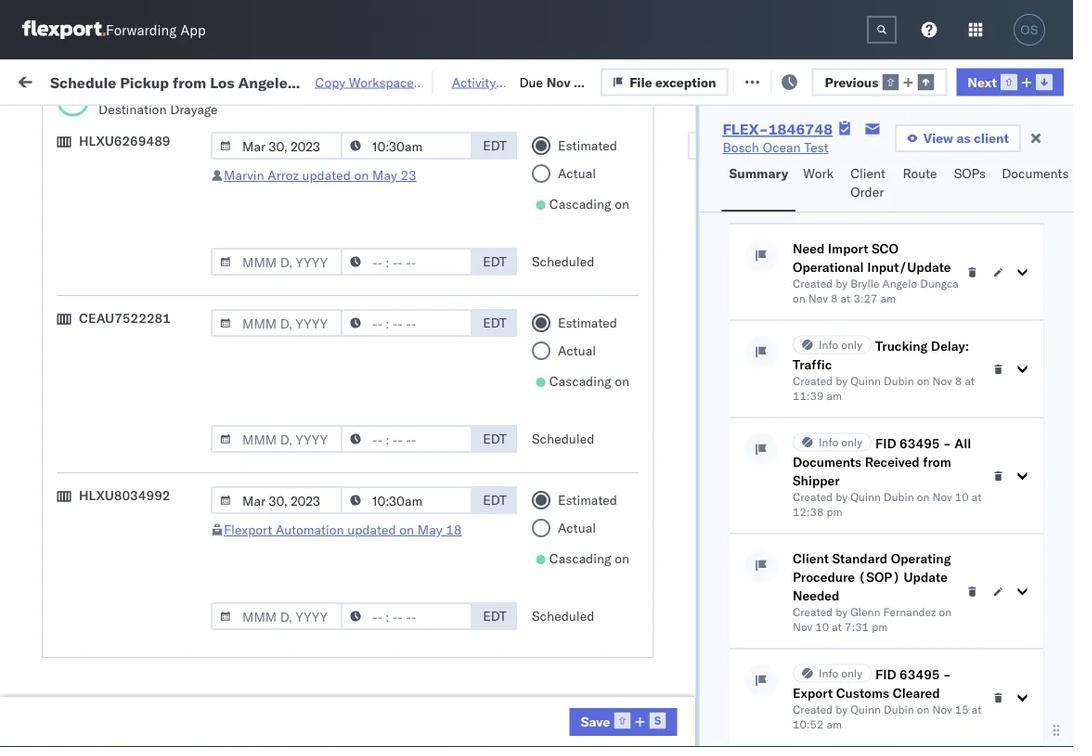 Task type: locate. For each thing, give the bounding box(es) containing it.
0 vertical spatial flexport demo consignee
[[689, 186, 841, 202]]

10
[[955, 491, 968, 505], [815, 621, 829, 635]]

status
[[100, 115, 133, 129]]

0 horizontal spatial exception
[[655, 74, 716, 90]]

4 schedule pickup from los angeles, ca link from the top
[[43, 583, 264, 621]]

blocked,
[[227, 115, 274, 129]]

client up order
[[850, 165, 886, 181]]

am down angelo
[[880, 292, 895, 306]]

0 horizontal spatial 10
[[815, 621, 829, 635]]

file exception button
[[761, 66, 888, 94], [761, 66, 888, 94], [601, 68, 728, 96], [601, 68, 728, 96]]

schedule delivery appointment up schedule pickup from rotterdam, netherlands
[[43, 635, 228, 651]]

flex id
[[995, 152, 1030, 166]]

at inside need import sco operational input/update created by brylle angelo dungca on nov 8 at 3:27 am
[[840, 292, 850, 306]]

0 vertical spatial info only
[[818, 338, 862, 352]]

fid inside fid 63495 - export customs cleared
[[875, 667, 896, 683]]

client up procedure
[[792, 551, 828, 567]]

cdt, for schedule pickup from los angeles, ca link corresponding to fourth schedule pickup from los angeles, ca button from the bottom of the page
[[355, 309, 385, 325]]

5, for fourth schedule pickup from los angeles, ca button from the bottom of the page
[[416, 309, 428, 325]]

MMM D, YYYY text field
[[211, 132, 343, 160], [211, 486, 343, 514], [211, 602, 343, 630]]

14, down -- : -- -- text box
[[415, 472, 435, 488]]

flex-21 button
[[995, 631, 1073, 657], [995, 631, 1073, 657], [995, 672, 1073, 698], [995, 672, 1073, 698]]

created inside created by quinn dubin on nov 10 at 12:38 pm
[[792, 491, 832, 505]]

os
[[1021, 23, 1038, 37]]

client inside the client standard operating procedure (sop) update needed created by glenn fernandez on nov 10 at 7:31 pm
[[792, 551, 828, 567]]

3 cdt, from the top
[[355, 268, 385, 284]]

1 cascading from the top
[[549, 196, 611, 212]]

file up the 1846748
[[790, 72, 812, 88]]

5 schedule pickup from los angeles, ca from the top
[[43, 707, 250, 742]]

schedule delivery appointment for 10:30 pm cst, jan 23, 2023
[[43, 635, 228, 651]]

info only for trucking delay: traffic
[[818, 338, 862, 352]]

0 vertical spatial 10
[[955, 491, 968, 505]]

created inside created by quinn dubin on nov 15 at 10:52 am
[[792, 703, 832, 717]]

sops button
[[947, 157, 994, 212]]

1 horizontal spatial import
[[827, 240, 868, 257]]

3 dubin from the top
[[883, 703, 914, 717]]

customs down workitem button at the left of page
[[88, 176, 140, 192]]

client inside 'button'
[[850, 165, 886, 181]]

1:59 am cst, dec 14, 2022 for schedule pickup from los angeles, ca
[[299, 431, 470, 447]]

dubin for fid 63495 - all documents received from shipper
[[883, 491, 914, 505]]

flex-16
[[1025, 717, 1073, 733]]

0 vertical spatial 8
[[830, 292, 837, 306]]

confirm pickup from los angeles, ca button
[[43, 502, 264, 541]]

quinn inside created by quinn dubin on nov 8 at 11:39 am
[[850, 375, 880, 389]]

import up destination
[[124, 72, 166, 88]]

3 created from the top
[[792, 491, 832, 505]]

info only up shipper
[[818, 436, 862, 450]]

test up traffic
[[770, 309, 795, 325]]

3 resize handle column header from the left
[[537, 144, 559, 747]]

confirm down "confirm pickup from los angeles, ca"
[[43, 553, 90, 569]]

1 1:59 am cdt, nov 5, 2022 from the top
[[299, 227, 463, 243]]

on inside the client standard operating procedure (sop) update needed created by glenn fernandez on nov 10 at 7:31 pm
[[939, 606, 951, 620]]

1 horizontal spatial may
[[418, 522, 442, 538]]

1 horizontal spatial :
[[427, 115, 431, 129]]

schedule pickup from rotterdam, netherlands button
[[43, 665, 264, 704]]

delivery for 1:59 am cdt, nov 5, 2022
[[101, 226, 149, 242]]

1 schedule delivery appointment from the top
[[43, 226, 228, 242]]

1 vertical spatial clearance
[[144, 380, 203, 396]]

import inside import work button
[[124, 72, 166, 88]]

1 vertical spatial scheduled
[[532, 431, 594, 447]]

759
[[308, 72, 332, 88]]

cascading for marvin arroz updated on may 23
[[549, 196, 611, 212]]

1 upload customs clearance documents from the top
[[43, 176, 203, 211]]

10 down bookings
[[815, 621, 829, 635]]

bosch ocean test up received
[[810, 431, 916, 447]]

1 horizontal spatial client
[[792, 551, 828, 567]]

demo for 2023
[[741, 595, 775, 611]]

by down operational
[[835, 277, 847, 291]]

0 vertical spatial 1:59 am cdt, nov 5, 2022
[[299, 227, 463, 243]]

edt for -- : -- -- text field corresponding to 3rd mmm d, yyyy text field
[[483, 608, 507, 624]]

0 vertical spatial pm
[[826, 505, 842, 519]]

info for trucking delay: traffic
[[818, 338, 838, 352]]

at inside created by quinn dubin on nov 8 at 11:39 am
[[964, 375, 974, 389]]

delivery up schedule pickup from rotterdam, netherlands
[[101, 635, 149, 651]]

snoozed
[[384, 115, 427, 129]]

10:30
[[299, 635, 335, 652]]

may down "deadline" button
[[372, 167, 397, 183]]

am inside created by quinn dubin on nov 15 at 10:52 am
[[826, 718, 842, 732]]

dec
[[387, 431, 412, 447], [387, 472, 412, 488], [386, 513, 411, 529]]

upload customs clearance documents down workitem button at the left of page
[[43, 176, 203, 211]]

los for fourth schedule pickup from los angeles, ca button from the bottom of the page
[[175, 298, 196, 315]]

nov inside created by quinn dubin on nov 10 at 12:38 pm
[[932, 491, 952, 505]]

quinn inside created by quinn dubin on nov 15 at 10:52 am
[[850, 703, 880, 717]]

1:59 for 1st schedule pickup from los angeles, ca button from the top
[[299, 268, 327, 284]]

1 vertical spatial only
[[841, 436, 862, 450]]

glenn
[[850, 606, 880, 620]]

dubin inside created by quinn dubin on nov 15 at 10:52 am
[[883, 703, 914, 717]]

from
[[144, 258, 172, 274], [144, 298, 172, 315], [144, 421, 172, 437], [923, 454, 951, 470], [137, 503, 164, 519], [144, 584, 172, 601], [144, 666, 172, 682], [144, 707, 172, 723]]

5 flex-18 from the top
[[1025, 390, 1073, 407]]

1 -- : -- -- text field from the top
[[341, 132, 473, 160]]

only for fid 63495 - export customs cleared
[[841, 667, 862, 681]]

4 schedule pickup from los angeles, ca button from the top
[[43, 583, 264, 622]]

0 horizontal spatial work
[[169, 72, 201, 88]]

5 edt from the top
[[483, 492, 507, 508]]

by inside created by quinn dubin on nov 10 at 12:38 pm
[[835, 491, 847, 505]]

mmm d, yyyy text field for hlxu6269489
[[211, 248, 343, 276]]

confirm inside "confirm pickup from los angeles, ca"
[[43, 503, 90, 519]]

bosch ocean test up standard
[[810, 513, 916, 529]]

batch
[[1003, 72, 1039, 88]]

vandelay for vandelay west
[[810, 717, 863, 733]]

destination drayage
[[98, 101, 218, 117]]

3 cascading on from the top
[[549, 551, 630, 567]]

1 actual from the top
[[558, 165, 596, 181]]

vandelay left 10:52
[[689, 717, 742, 733]]

8 inside created by quinn dubin on nov 8 at 11:39 am
[[955, 375, 962, 389]]

3 edt from the top
[[483, 315, 507, 331]]

0 vertical spatial dec
[[387, 431, 412, 447]]

0 vertical spatial may
[[372, 167, 397, 183]]

schedule pickup from los angeles, ca for 2nd schedule pickup from los angeles, ca button from the bottom of the page
[[43, 584, 250, 619]]

created inside created by quinn dubin on nov 8 at 11:39 am
[[792, 375, 832, 389]]

clearance for upload customs clearance documents link associated with 1st upload customs clearance documents button from the bottom of the page
[[144, 380, 203, 396]]

2 dubin from the top
[[883, 491, 914, 505]]

1 integration from the top
[[810, 635, 874, 652]]

1 vertical spatial import
[[827, 240, 868, 257]]

5 created from the top
[[792, 703, 832, 717]]

0 vertical spatial pm
[[330, 513, 351, 529]]

0 vertical spatial clearance
[[144, 176, 203, 192]]

test down 11:39
[[770, 431, 795, 447]]

205 on track
[[394, 72, 469, 88]]

2 integration from the top
[[810, 676, 874, 693]]

1 vertical spatial pm
[[871, 621, 887, 635]]

upload for 1st upload customs clearance documents button from the bottom of the page
[[43, 380, 85, 396]]

2 cascading on from the top
[[549, 373, 630, 389]]

2 vertical spatial mmm d, yyyy text field
[[211, 602, 343, 630]]

quinn inside created by quinn dubin on nov 10 at 12:38 pm
[[850, 491, 880, 505]]

route
[[903, 165, 937, 181]]

netherlands
[[43, 685, 115, 701]]

lagerfeld
[[996, 635, 1051, 652], [996, 676, 1051, 693]]

at inside created by quinn dubin on nov 10 at 12:38 pm
[[971, 491, 981, 505]]

quinn down fid 63495 - export customs cleared
[[850, 703, 880, 717]]

1 vertical spatial account
[[905, 676, 954, 693]]

1 confirm from the top
[[43, 503, 90, 519]]

7:31
[[844, 621, 869, 635]]

automation
[[276, 522, 344, 538]]

cascading for flexport automation updated on may 18
[[549, 551, 611, 567]]

los inside "confirm pickup from los angeles, ca"
[[167, 503, 188, 519]]

by down trucking delay: traffic
[[835, 375, 847, 389]]

am inside created by quinn dubin on nov 8 at 11:39 am
[[826, 389, 842, 403]]

0 vertical spatial quinn
[[850, 375, 880, 389]]

1 vertical spatial 23,
[[418, 635, 438, 652]]

schedule delivery appointment down ceau7522281
[[43, 349, 228, 365]]

mmm d, yyyy text field for arroz
[[211, 132, 343, 160]]

7 schedule from the top
[[43, 584, 98, 601]]

test up created by quinn dubin on nov 15 at 10:52 am in the right of the page
[[877, 676, 902, 693]]

bosch ocean test up 3:27
[[810, 268, 916, 284]]

2 5, from the top
[[416, 268, 428, 284]]

created down needed
[[792, 606, 832, 620]]

759 at risk
[[308, 72, 372, 88]]

2 vertical spatial customs
[[836, 685, 889, 701]]

2 vertical spatial 5,
[[416, 309, 428, 325]]

2023 right 13,
[[435, 595, 467, 611]]

ca inside "confirm pickup from los angeles, ca"
[[43, 521, 60, 538]]

dubin inside created by quinn dubin on nov 8 at 11:39 am
[[883, 375, 914, 389]]

client for client order
[[850, 165, 886, 181]]

pickup inside "confirm pickup from los angeles, ca"
[[94, 503, 134, 519]]

4 schedule delivery appointment from the top
[[43, 635, 228, 651]]

3 schedule from the top
[[43, 298, 98, 315]]

0 vertical spatial 23,
[[414, 513, 434, 529]]

am for 2nd schedule pickup from los angeles, ca button from the bottom of the page
[[330, 595, 352, 611]]

0 vertical spatial 14,
[[415, 431, 435, 447]]

4 fcl from the top
[[610, 350, 633, 366]]

upload
[[43, 176, 85, 192], [43, 380, 85, 396]]

2022 for schedule pickup from los angeles, ca link associated with 1st schedule pickup from los angeles, ca button from the top
[[431, 268, 463, 284]]

upload customs clearance documents button down ceau7522281
[[43, 379, 264, 418]]

client
[[974, 130, 1009, 146]]

0 vertical spatial actual
[[558, 165, 596, 181]]

integration up vandelay west
[[810, 676, 874, 693]]

0 vertical spatial only
[[841, 338, 862, 352]]

fid for received
[[875, 435, 896, 452]]

ca for confirm pickup from los angeles, ca link
[[43, 521, 60, 538]]

2 : from the left
[[427, 115, 431, 129]]

1 vertical spatial dubin
[[883, 491, 914, 505]]

upload customs clearance documents down ceau7522281
[[43, 380, 203, 415]]

0 vertical spatial updated
[[302, 167, 351, 183]]

dubin down trucking delay: traffic
[[883, 375, 914, 389]]

cascading
[[549, 196, 611, 212], [549, 373, 611, 389], [549, 551, 611, 567]]

1 vertical spatial flexport demo consignee
[[689, 595, 841, 611]]

1 vertical spatial mmm d, yyyy text field
[[211, 309, 343, 337]]

fid
[[875, 435, 896, 452], [875, 667, 896, 683]]

1 edt from the top
[[483, 137, 507, 154]]

clearance down ceau7522281
[[144, 380, 203, 396]]

0 vertical spatial mmm d, yyyy text field
[[211, 132, 343, 160]]

test up needed
[[770, 554, 795, 570]]

2 vertical spatial flexport
[[689, 595, 737, 611]]

pm right 12:38 in the bottom right of the page
[[826, 505, 842, 519]]

1 vertical spatial lagerfeld
[[996, 676, 1051, 693]]

2 schedule delivery appointment link from the top
[[43, 348, 228, 366]]

4 schedule from the top
[[43, 349, 98, 365]]

cdt, for schedule pickup from los angeles, ca link associated with 1st schedule pickup from los angeles, ca button from the top
[[355, 268, 385, 284]]

bosch ocean test down flex-1846748 link
[[723, 139, 829, 155]]

1 horizontal spatial 8
[[955, 375, 962, 389]]

1:59 am cdt, nov 5, 2022
[[299, 227, 463, 243], [299, 268, 463, 284], [299, 309, 463, 325]]

clearance for upload customs clearance documents link corresponding to 2nd upload customs clearance documents button from the bottom
[[144, 176, 203, 192]]

from for 2nd schedule pickup from los angeles, ca button from the bottom of the page
[[144, 584, 172, 601]]

dec for confirm pickup from los angeles, ca
[[386, 513, 411, 529]]

am for 1st schedule pickup from los angeles, ca button from the top
[[330, 268, 352, 284]]

appointment
[[152, 226, 228, 242], [152, 349, 228, 365], [152, 471, 228, 487], [152, 635, 228, 651]]

schedule delivery appointment link down workitem button at the left of page
[[43, 225, 228, 244]]

: for status
[[133, 115, 136, 129]]

5 ca from the top
[[43, 603, 60, 619]]

brylle
[[850, 277, 879, 291]]

2 cdt, from the top
[[355, 227, 385, 243]]

1:59 for 2nd schedule pickup from los angeles, ca button from the bottom of the page
[[299, 595, 327, 611]]

0 vertical spatial 63495
[[899, 435, 939, 452]]

progress
[[290, 115, 336, 129]]

schedule delivery appointment link for 10:30 pm cst, jan 23, 2023
[[43, 634, 228, 652]]

-- : -- -- text field
[[341, 132, 473, 160], [341, 248, 473, 276], [341, 309, 473, 337], [341, 486, 473, 514], [341, 602, 473, 630]]

created up 11:39
[[792, 375, 832, 389]]

schedule pickup from los angeles, ca button
[[43, 257, 264, 296], [43, 298, 264, 337], [43, 420, 264, 459], [43, 583, 264, 622], [43, 706, 264, 745]]

info only up export
[[818, 667, 862, 681]]

1 vertical spatial upload customs clearance documents button
[[43, 379, 264, 418]]

8 schedule from the top
[[43, 635, 98, 651]]

1 vertical spatial work
[[803, 165, 834, 181]]

only down 3:27
[[841, 338, 862, 352]]

work button
[[796, 157, 843, 212]]

4 created from the top
[[792, 606, 832, 620]]

10 down all
[[955, 491, 968, 505]]

1 only from the top
[[841, 338, 862, 352]]

4 cdt, from the top
[[355, 309, 385, 325]]

pm right 6:00 on the left
[[330, 513, 351, 529]]

client left "name" at the right of the page
[[689, 152, 719, 166]]

None text field
[[867, 16, 897, 44]]

0 vertical spatial upload customs clearance documents link
[[43, 175, 264, 212]]

1 vertical spatial upload customs clearance documents link
[[43, 379, 264, 416]]

aug
[[388, 186, 413, 202]]

2 quinn from the top
[[850, 491, 880, 505]]

order
[[850, 184, 884, 200]]

0 vertical spatial fid
[[875, 435, 896, 452]]

0 horizontal spatial client
[[689, 152, 719, 166]]

flexport for 2:00 am cdt, aug 19, 2022
[[689, 186, 737, 202]]

updated
[[302, 167, 351, 183], [347, 522, 396, 538]]

2 vertical spatial estimated
[[558, 492, 617, 508]]

10 inside created by quinn dubin on nov 10 at 12:38 pm
[[955, 491, 968, 505]]

2 resize handle column header from the left
[[472, 144, 494, 747]]

delivery down workitem button at the left of page
[[101, 226, 149, 242]]

1 estimated from the top
[[558, 137, 617, 154]]

0 vertical spatial mmm d, yyyy text field
[[211, 248, 343, 276]]

schedule delivery appointment button for 1:59 am cdt, nov 5, 2022
[[43, 225, 228, 246]]

traffic
[[792, 356, 832, 373]]

2 vertical spatial am
[[826, 718, 842, 732]]

10 inside the client standard operating procedure (sop) update needed created by glenn fernandez on nov 10 at 7:31 pm
[[815, 621, 829, 635]]

schedule delivery appointment button for 10:30 pm cst, jan 23, 2023
[[43, 634, 228, 654]]

4 schedule delivery appointment button from the top
[[43, 634, 228, 654]]

import work button
[[116, 59, 209, 101]]

4 edt from the top
[[483, 431, 507, 447]]

exception
[[816, 72, 876, 88], [655, 74, 716, 90]]

1 vertical spatial may
[[418, 522, 442, 538]]

2 1:59 am cdt, nov 5, 2022 from the top
[[299, 268, 463, 284]]

12 ocean fcl from the top
[[568, 717, 633, 733]]

0 horizontal spatial may
[[372, 167, 397, 183]]

2 demo from the top
[[741, 595, 775, 611]]

exception up the 1846748
[[816, 72, 876, 88]]

documents button
[[994, 157, 1073, 212]]

workitem button
[[11, 148, 269, 166]]

consignee up order
[[810, 152, 863, 166]]

updated right 6:00 on the left
[[347, 522, 396, 538]]

only down created by quinn dubin on nov 8 at 11:39 am on the bottom right of page
[[841, 436, 862, 450]]

vandelay down export
[[810, 717, 863, 733]]

edt for -- : -- -- text field for arroz's mmm d, yyyy text field
[[483, 137, 507, 154]]

bookings
[[810, 595, 864, 611]]

0 horizontal spatial file
[[630, 74, 652, 90]]

cdt,
[[355, 186, 385, 202], [355, 227, 385, 243], [355, 268, 385, 284], [355, 309, 385, 325]]

: for snoozed
[[427, 115, 431, 129]]

2 vertical spatial only
[[841, 667, 862, 681]]

info for fid 63495 - all documents received from shipper
[[818, 436, 838, 450]]

appointment up confirm pickup from los angeles, ca link
[[152, 471, 228, 487]]

schedule pickup from los angeles, ca link for 1st schedule pickup from los angeles, ca button from the top
[[43, 257, 264, 294]]

updated down deadline
[[302, 167, 351, 183]]

1:59 am cst, dec 14, 2022 for schedule delivery appointment
[[299, 472, 470, 488]]

from inside fid 63495 - all documents received from shipper
[[923, 454, 951, 470]]

schedule delivery appointment link for 1:59 am cdt, nov 5, 2022
[[43, 225, 228, 244]]

2:00 am cdt, aug 19, 2022
[[299, 186, 472, 202]]

jan left 13,
[[387, 595, 408, 611]]

am right 10:52
[[826, 718, 842, 732]]

client for client name
[[689, 152, 719, 166]]

customs
[[88, 176, 140, 192], [88, 380, 140, 396], [836, 685, 889, 701]]

0 vertical spatial demo
[[741, 186, 775, 202]]

2 by from the top
[[835, 375, 847, 389]]

14, up 6:00 pm cst, dec 23, 2022
[[415, 431, 435, 447]]

by down fid 63495 - export customs cleared
[[835, 703, 847, 717]]

0 vertical spatial flex-21
[[1025, 635, 1073, 652]]

1 resize handle column header from the left
[[266, 144, 288, 747]]

angeles, for schedule pickup from los angeles, ca link corresponding to fourth schedule pickup from los angeles, ca button from the bottom of the page
[[199, 298, 250, 315]]

0 vertical spatial karl
[[969, 635, 992, 652]]

1 flexport demo consignee from the top
[[689, 186, 841, 202]]

1 vertical spatial customs
[[88, 380, 140, 396]]

1 vertical spatial info
[[818, 436, 838, 450]]

63495 up cleared
[[899, 667, 939, 683]]

actual for marvin arroz updated on may 23
[[558, 165, 596, 181]]

message (0)
[[216, 72, 292, 88]]

2023
[[435, 595, 467, 611], [442, 635, 474, 652]]

3 1:59 am cdt, nov 5, 2022 from the top
[[299, 309, 463, 325]]

4 am from the top
[[330, 309, 352, 325]]

2 1:59 am cst, dec 14, 2022 from the top
[[299, 472, 470, 488]]

info up export
[[818, 667, 838, 681]]

bosch ocean test down 3:27
[[810, 309, 916, 325]]

work up drayage
[[169, 72, 201, 88]]

0 horizontal spatial import
[[124, 72, 166, 88]]

scheduled for marvin arroz updated on may 23
[[532, 253, 594, 270]]

Search Work text field
[[482, 66, 685, 94]]

schedule inside schedule pickup from rotterdam, netherlands
[[43, 666, 98, 682]]

estimated for flexport automation updated on may 18
[[558, 492, 617, 508]]

2 upload customs clearance documents from the top
[[43, 380, 203, 415]]

1:59 am cst, jan 13, 2023
[[299, 595, 467, 611]]

schedule delivery appointment for 1:59 am cdt, nov 5, 2022
[[43, 226, 228, 242]]

from inside "confirm pickup from los angeles, ca"
[[137, 503, 164, 519]]

1 integration test account - karl lagerfeld from the top
[[810, 635, 1051, 652]]

demo left needed
[[741, 595, 775, 611]]

63495 inside fid 63495 - all documents received from shipper
[[899, 435, 939, 452]]

1 account from the top
[[905, 635, 954, 652]]

integration test account - karl lagerfeld down fernandez
[[810, 635, 1051, 652]]

2 upload customs clearance documents link from the top
[[43, 379, 264, 416]]

0 horizontal spatial 8
[[830, 292, 837, 306]]

dubin inside created by quinn dubin on nov 10 at 12:38 pm
[[883, 491, 914, 505]]

1 vertical spatial demo
[[741, 595, 775, 611]]

am
[[880, 292, 895, 306], [826, 389, 842, 403], [826, 718, 842, 732]]

schedule pickup from los angeles, ca link for third schedule pickup from los angeles, ca button from the top
[[43, 420, 264, 457]]

schedule pickup from rotterdam, netherlands link
[[43, 665, 264, 702]]

in
[[276, 115, 287, 129]]

3 am from the top
[[330, 268, 352, 284]]

1 horizontal spatial 10
[[955, 491, 968, 505]]

actions
[[1017, 152, 1056, 166]]

am for fid
[[826, 718, 842, 732]]

1 vertical spatial am
[[826, 389, 842, 403]]

ca for third schedule pickup from los angeles, ca button from the top's schedule pickup from los angeles, ca link
[[43, 440, 60, 456]]

1 cdt, from the top
[[355, 186, 385, 202]]

quinn for fid 63495 - export customs cleared
[[850, 703, 880, 717]]

file exception up the 1846748
[[790, 72, 876, 88]]

0 vertical spatial jan
[[387, 595, 408, 611]]

delivery inside button
[[94, 553, 141, 569]]

created inside the client standard operating procedure (sop) update needed created by glenn fernandez on nov 10 at 7:31 pm
[[792, 606, 832, 620]]

dubin
[[883, 375, 914, 389], [883, 491, 914, 505], [883, 703, 914, 717]]

forwarding
[[106, 21, 177, 39]]

pickup for 2nd schedule pickup from los angeles, ca button from the bottom of the page
[[101, 584, 141, 601]]

9 schedule from the top
[[43, 666, 98, 682]]

resize handle column header for consignee button
[[964, 144, 986, 747]]

edt for 3rd -- : -- -- text field from the bottom
[[483, 315, 507, 331]]

8 inside need import sco operational input/update created by brylle angelo dungca on nov 8 at 3:27 am
[[830, 292, 837, 306]]

demo for 2022
[[741, 186, 775, 202]]

3 schedule delivery appointment button from the top
[[43, 470, 228, 491]]

by
[[835, 277, 847, 291], [835, 375, 847, 389], [835, 491, 847, 505], [835, 606, 847, 620], [835, 703, 847, 717]]

0 vertical spatial 1:59 am cst, dec 14, 2022
[[299, 431, 470, 447]]

sco
[[871, 240, 898, 257]]

may for 18
[[418, 522, 442, 538]]

bosch ocean test up traffic
[[689, 309, 795, 325]]

2 63495 from the top
[[899, 667, 939, 683]]

flexport
[[689, 186, 737, 202], [224, 522, 272, 538], [689, 595, 737, 611]]

confirm up "confirm delivery"
[[43, 503, 90, 519]]

18
[[1065, 227, 1073, 243], [1065, 268, 1073, 284], [1065, 309, 1073, 325], [1065, 350, 1073, 366], [1065, 390, 1073, 407], [1065, 431, 1073, 447], [1065, 472, 1073, 488], [1065, 513, 1073, 529], [446, 522, 462, 538], [1065, 554, 1073, 570], [1065, 595, 1073, 611]]

19,
[[416, 186, 436, 202]]

trucking delay: traffic
[[792, 338, 969, 373]]

4 -- : -- -- text field from the top
[[341, 486, 473, 514]]

schedule delivery appointment link
[[43, 225, 228, 244], [43, 348, 228, 366], [43, 470, 228, 489], [43, 634, 228, 652]]

info only for fid 63495 - export customs cleared
[[818, 667, 862, 681]]

1 vertical spatial pm
[[338, 635, 359, 652]]

schedule for schedule pickup from los angeles, ca link corresponding to fifth schedule pickup from los angeles, ca button from the top
[[43, 707, 98, 723]]

integration
[[810, 635, 874, 652], [810, 676, 874, 693]]

0 vertical spatial customs
[[88, 176, 140, 192]]

upload customs clearance documents
[[43, 176, 203, 211], [43, 380, 203, 415]]

1 vertical spatial actual
[[558, 343, 596, 359]]

0 vertical spatial upload
[[43, 176, 85, 192]]

2 horizontal spatial client
[[850, 165, 886, 181]]

4 resize handle column header from the left
[[657, 144, 680, 747]]

bosch ocean test down order
[[810, 227, 916, 243]]

1 vertical spatial cascading on
[[549, 373, 630, 389]]

0 vertical spatial account
[[905, 635, 954, 652]]

confirm for confirm delivery
[[43, 553, 90, 569]]

0 vertical spatial estimated
[[558, 137, 617, 154]]

test up created by quinn dubin on nov 8 at 11:39 am on the bottom right of page
[[891, 350, 916, 366]]

flexport demo consignee down summary
[[689, 186, 841, 202]]

2 vertical spatial info
[[818, 667, 838, 681]]

1 horizontal spatial vandelay
[[810, 717, 863, 733]]

actual for flexport automation updated on may 18
[[558, 520, 596, 536]]

appointment down marvin
[[152, 226, 228, 242]]

1 scheduled from the top
[[532, 253, 594, 270]]

1 1:59 from the top
[[299, 227, 327, 243]]

confirm delivery
[[43, 553, 141, 569]]

1 vertical spatial karl
[[969, 676, 992, 693]]

scheduled
[[532, 253, 594, 270], [532, 431, 594, 447], [532, 608, 594, 624]]

2 karl from the top
[[969, 676, 992, 693]]

fernandez
[[883, 606, 936, 620]]

from for 1st schedule pickup from los angeles, ca button from the top
[[144, 258, 172, 274]]

1 upload customs clearance documents link from the top
[[43, 175, 264, 212]]

vandelay west
[[810, 717, 896, 733]]

work,
[[195, 115, 224, 129]]

dubin down cleared
[[883, 703, 914, 717]]

-- : -- -- text field
[[341, 425, 473, 453]]

0 vertical spatial work
[[169, 72, 201, 88]]

MMM D, YYYY text field
[[211, 248, 343, 276], [211, 309, 343, 337], [211, 425, 343, 453]]

1 info from the top
[[818, 338, 838, 352]]

bookings test consignee
[[810, 595, 958, 611]]

6 fcl from the top
[[610, 431, 633, 447]]

mmm d, yyyy text field up 10:30
[[211, 602, 343, 630]]

2 vertical spatial scheduled
[[532, 608, 594, 624]]

flex-21
[[1025, 635, 1073, 652], [1025, 676, 1073, 693]]

upload customs clearance documents button down workitem button at the left of page
[[43, 175, 264, 214]]

consignee down the update
[[895, 595, 958, 611]]

clearance down workitem button at the left of page
[[144, 176, 203, 192]]

schedule for schedule pickup from los angeles, ca link for 2nd schedule pickup from los angeles, ca button from the bottom of the page
[[43, 584, 98, 601]]

1 vertical spatial estimated
[[558, 315, 617, 331]]

0 horizontal spatial :
[[133, 115, 136, 129]]

5 schedule pickup from los angeles, ca link from the top
[[43, 706, 264, 743]]

1 vertical spatial upload
[[43, 380, 85, 396]]

1 vertical spatial updated
[[347, 522, 396, 538]]

on inside created by quinn dubin on nov 8 at 11:39 am
[[916, 375, 929, 389]]

8
[[830, 292, 837, 306], [955, 375, 962, 389]]

mmm d, yyyy text field up automation
[[211, 486, 343, 514]]

test up operational
[[770, 227, 795, 243]]

2 vertical spatial actual
[[558, 520, 596, 536]]

6 edt from the top
[[483, 608, 507, 624]]

flexport for 1:59 am cst, jan 13, 2023
[[689, 595, 737, 611]]

2 vertical spatial mmm d, yyyy text field
[[211, 425, 343, 453]]

test up received
[[891, 431, 916, 447]]

pm right 10:30
[[338, 635, 359, 652]]

8 down delay:
[[955, 375, 962, 389]]

work inside import work button
[[169, 72, 201, 88]]

flex-18
[[1025, 227, 1073, 243], [1025, 268, 1073, 284], [1025, 309, 1073, 325], [1025, 350, 1073, 366], [1025, 390, 1073, 407], [1025, 431, 1073, 447], [1025, 472, 1073, 488], [1025, 513, 1073, 529], [1025, 554, 1073, 570], [1025, 595, 1073, 611]]

3 appointment from the top
[[152, 471, 228, 487]]

info only up traffic
[[818, 338, 862, 352]]

2023 down 1:59 am cst, jan 13, 2023
[[442, 635, 474, 652]]

bosch ocean test up created by quinn dubin on nov 8 at 11:39 am on the bottom right of page
[[810, 350, 916, 366]]

0 vertical spatial integration test account - karl lagerfeld
[[810, 635, 1051, 652]]

1 vertical spatial cascading
[[549, 373, 611, 389]]

estimated for marvin arroz updated on may 23
[[558, 137, 617, 154]]

on inside created by quinn dubin on nov 10 at 12:38 pm
[[916, 491, 929, 505]]

ca for schedule pickup from los angeles, ca link corresponding to fifth schedule pickup from los angeles, ca button from the top
[[43, 725, 60, 742]]

by inside created by quinn dubin on nov 8 at 11:39 am
[[835, 375, 847, 389]]

customs inside fid 63495 - export customs cleared
[[836, 685, 889, 701]]

client inside button
[[689, 152, 719, 166]]

jan for 13,
[[387, 595, 408, 611]]

0 vertical spatial info
[[818, 338, 838, 352]]

flexport. image
[[22, 20, 106, 39]]

created down operational
[[792, 277, 832, 291]]

2 vandelay from the left
[[810, 717, 863, 733]]

1 clearance from the top
[[144, 176, 203, 192]]

cascading on for marvin arroz updated on may 23
[[549, 196, 630, 212]]

created up 12:38 in the bottom right of the page
[[792, 491, 832, 505]]

pm
[[826, 505, 842, 519], [871, 621, 887, 635]]

1 fid from the top
[[875, 435, 896, 452]]

ocean
[[763, 139, 801, 155], [568, 186, 606, 202], [729, 227, 767, 243], [850, 227, 888, 243], [568, 268, 606, 284], [729, 268, 767, 284], [850, 268, 888, 284], [568, 309, 606, 325], [729, 309, 767, 325], [850, 309, 888, 325], [568, 350, 606, 366], [729, 350, 767, 366], [850, 350, 888, 366], [568, 390, 606, 407], [729, 390, 767, 407], [850, 390, 888, 407], [568, 431, 606, 447], [729, 431, 767, 447], [850, 431, 888, 447], [568, 472, 606, 488], [729, 472, 767, 488], [850, 472, 888, 488], [568, 513, 606, 529], [729, 513, 767, 529], [850, 513, 888, 529], [568, 554, 606, 570], [729, 554, 767, 570], [850, 554, 888, 570], [568, 595, 606, 611], [568, 635, 606, 652], [568, 717, 606, 733]]

63495 inside fid 63495 - export customs cleared
[[899, 667, 939, 683]]

1 vertical spatial confirm
[[43, 553, 90, 569]]

import up operational
[[827, 240, 868, 257]]

1 horizontal spatial work
[[803, 165, 834, 181]]

by inside created by quinn dubin on nov 15 at 10:52 am
[[835, 703, 847, 717]]

by for trucking delay: traffic
[[835, 375, 847, 389]]

consignee inside button
[[810, 152, 863, 166]]

upload for 2nd upload customs clearance documents button from the bottom
[[43, 176, 85, 192]]

1 vertical spatial 21
[[1065, 676, 1073, 693]]

0 vertical spatial upload customs clearance documents
[[43, 176, 203, 211]]

schedule delivery appointment button down workitem button at the left of page
[[43, 225, 228, 246]]

need
[[792, 240, 824, 257]]

pickup inside schedule pickup from rotterdam, netherlands
[[101, 666, 141, 682]]

2 upload customs clearance documents button from the top
[[43, 379, 264, 418]]

1 vertical spatial 10
[[815, 621, 829, 635]]

1 vertical spatial 8
[[955, 375, 962, 389]]

documents inside button
[[1002, 165, 1069, 181]]

205
[[394, 72, 418, 88]]

fid inside fid 63495 - all documents received from shipper
[[875, 435, 896, 452]]

3 estimated from the top
[[558, 492, 617, 508]]

upload customs clearance documents for 1st upload customs clearance documents button from the bottom of the page
[[43, 380, 203, 415]]

at
[[336, 72, 347, 88], [840, 292, 850, 306], [964, 375, 974, 389], [971, 491, 981, 505], [832, 621, 842, 635], [971, 703, 981, 717]]

standard
[[832, 551, 887, 567]]

0 vertical spatial cascading
[[549, 196, 611, 212]]

may for 23
[[372, 167, 397, 183]]

2 vertical spatial 1:59 am cdt, nov 5, 2022
[[299, 309, 463, 325]]

resize handle column header
[[266, 144, 288, 747], [472, 144, 494, 747], [537, 144, 559, 747], [657, 144, 680, 747], [778, 144, 800, 747], [964, 144, 986, 747], [1040, 144, 1062, 747]]

schedule delivery appointment up "confirm pickup from los angeles, ca"
[[43, 471, 228, 487]]

4 by from the top
[[835, 606, 847, 620]]

from inside schedule pickup from rotterdam, netherlands
[[144, 666, 172, 682]]

actual
[[558, 165, 596, 181], [558, 343, 596, 359], [558, 520, 596, 536]]

23, down 13,
[[418, 635, 438, 652]]

arroz
[[268, 167, 299, 183]]

angeles, inside "confirm pickup from los angeles, ca"
[[192, 503, 243, 519]]

upload customs clearance documents link for 1st upload customs clearance documents button from the bottom of the page
[[43, 379, 264, 416]]

1 vertical spatial 5,
[[416, 268, 428, 284]]



Task type: describe. For each thing, give the bounding box(es) containing it.
1 horizontal spatial file exception
[[790, 72, 876, 88]]

flexport demo consignee for 2:00 am cdt, aug 19, 2022
[[689, 186, 841, 202]]

actio
[[1042, 72, 1073, 88]]

3 mmm d, yyyy text field from the top
[[211, 602, 343, 630]]

2023 for 10:30 pm cst, jan 23, 2023
[[442, 635, 474, 652]]

1 schedule pickup from los angeles, ca button from the top
[[43, 257, 264, 296]]

edt for -- : -- -- text box
[[483, 431, 507, 447]]

bosch ocean test up 11:39
[[689, 350, 795, 366]]

no
[[435, 115, 450, 129]]

8 fcl from the top
[[610, 513, 633, 529]]

cst, for the confirm pickup from los angeles, ca button
[[354, 513, 383, 529]]

2 21 from the top
[[1065, 676, 1073, 693]]

test down fernandez
[[877, 635, 902, 652]]

9 fcl from the top
[[610, 554, 633, 570]]

need import sco operational input/update created by brylle angelo dungca on nov 8 at 3:27 am
[[792, 240, 958, 306]]

14, for schedule pickup from los angeles, ca
[[415, 431, 435, 447]]

mode button
[[559, 148, 661, 166]]

2 am from the top
[[330, 227, 352, 243]]

delivery for 10:30 pm cst, jan 23, 2023
[[101, 635, 149, 651]]

nov inside created by quinn dubin on nov 15 at 10:52 am
[[932, 703, 952, 717]]

app
[[180, 21, 206, 39]]

3 flex-18 from the top
[[1025, 309, 1073, 325]]

flex id button
[[986, 148, 1073, 166]]

from for fifth schedule pickup from los angeles, ca button from the top
[[144, 707, 172, 723]]

2 schedule pickup from los angeles, ca button from the top
[[43, 298, 264, 337]]

import inside need import sco operational input/update created by brylle angelo dungca on nov 8 at 3:27 am
[[827, 240, 868, 257]]

test down received
[[891, 472, 916, 488]]

1 fcl from the top
[[610, 186, 633, 202]]

1 5, from the top
[[416, 227, 428, 243]]

los for third schedule pickup from los angeles, ca button from the top
[[175, 421, 196, 437]]

dubin for trucking delay: traffic
[[883, 375, 914, 389]]

bosch ocean test up 12:38 in the bottom right of the page
[[689, 472, 795, 488]]

11 fcl from the top
[[610, 635, 633, 652]]

nov inside the client standard operating procedure (sop) update needed created by glenn fernandez on nov 10 at 7:31 pm
[[792, 621, 812, 635]]

pm inside created by quinn dubin on nov 10 at 12:38 pm
[[826, 505, 842, 519]]

confirm delivery link
[[43, 552, 141, 570]]

schedule delivery appointment link for 1:59 am cst, dec 14, 2022
[[43, 470, 228, 489]]

7 resize handle column header from the left
[[1040, 144, 1062, 747]]

angeles, for schedule pickup from los angeles, ca link associated with 1st schedule pickup from los angeles, ca button from the top
[[199, 258, 250, 274]]

1:59 for third schedule pickup from los angeles, ca button from the top
[[299, 431, 327, 447]]

test up input/update at the top right of the page
[[891, 227, 916, 243]]

work
[[20, 67, 68, 93]]

dec for schedule pickup from los angeles, ca
[[387, 431, 412, 447]]

2 actual from the top
[[558, 343, 596, 359]]

2 account from the top
[[905, 676, 954, 693]]

1:59 am cdt, nov 5, 2022 for schedule delivery appointment link related to 1:59 am cdt, nov 5, 2022
[[299, 227, 463, 243]]

2022 for confirm pickup from los angeles, ca link
[[437, 513, 469, 529]]

input/update
[[867, 259, 951, 275]]

ca for schedule pickup from los angeles, ca link corresponding to fourth schedule pickup from los angeles, ca button from the bottom of the page
[[43, 317, 60, 333]]

previous button
[[812, 68, 947, 96]]

13,
[[411, 595, 431, 611]]

test right standard
[[891, 554, 916, 570]]

all
[[954, 435, 971, 452]]

5, for 1st schedule pickup from los angeles, ca button from the top
[[416, 268, 428, 284]]

batch actio button
[[974, 66, 1073, 94]]

1 flex-18 from the top
[[1025, 227, 1073, 243]]

upload customs clearance documents for 2nd upload customs clearance documents button from the bottom
[[43, 176, 203, 211]]

5 schedule pickup from los angeles, ca button from the top
[[43, 706, 264, 745]]

documents inside fid 63495 - all documents received from shipper
[[792, 454, 861, 470]]

for
[[177, 115, 192, 129]]

1 21 from the top
[[1065, 635, 1073, 652]]

1:59 for fourth schedule pickup from los angeles, ca button from the bottom of the page
[[299, 309, 327, 325]]

schedule for 1:59 am cst, dec 14, 2022 schedule delivery appointment link
[[43, 471, 98, 487]]

bosch inside bosch ocean test link
[[723, 139, 759, 155]]

ready
[[141, 115, 174, 129]]

jan for 23,
[[394, 635, 415, 652]]

2 integration test account - karl lagerfeld from the top
[[810, 676, 1051, 693]]

flexport automation updated on may 18
[[224, 522, 462, 538]]

my
[[0, 67, 15, 93]]

created by quinn dubin on nov 10 at 12:38 pm
[[792, 491, 981, 519]]

quinn for trucking delay: traffic
[[850, 375, 880, 389]]

6 ocean fcl from the top
[[568, 431, 633, 447]]

3 fcl from the top
[[610, 309, 633, 325]]

destination
[[98, 101, 167, 117]]

name
[[722, 152, 751, 166]]

flex
[[995, 152, 1016, 166]]

confirm pickup from los angeles, ca
[[43, 503, 243, 538]]

from for fourth schedule pickup from los angeles, ca button from the bottom of the page
[[144, 298, 172, 315]]

dubin for fid 63495 - export customs cleared
[[883, 703, 914, 717]]

63495 for cleared
[[899, 667, 939, 683]]

test down "sco"
[[891, 268, 916, 284]]

quinn for fid 63495 - all documents received from shipper
[[850, 491, 880, 505]]

23
[[401, 167, 417, 183]]

bosch ocean test up the bookings test consignee
[[810, 554, 916, 570]]

info only for fid 63495 - all documents received from shipper
[[818, 436, 862, 450]]

client standard operating procedure (sop) update needed created by glenn fernandez on nov 10 at 7:31 pm
[[792, 551, 951, 635]]

2 ocean fcl from the top
[[568, 268, 633, 284]]

as
[[957, 130, 971, 146]]

created for fid 63495 - export customs cleared
[[792, 703, 832, 717]]

3 -- : -- -- text field from the top
[[341, 309, 473, 337]]

previous
[[825, 74, 878, 90]]

fid 63495 - export customs cleared
[[792, 667, 951, 701]]

updated for arroz
[[302, 167, 351, 183]]

appointment for 1:59 am cdt, nov 5, 2022
[[152, 226, 228, 242]]

marvin
[[224, 167, 264, 183]]

work inside work button
[[803, 165, 834, 181]]

2 appointment from the top
[[152, 349, 228, 365]]

9 ocean fcl from the top
[[568, 554, 633, 570]]

1:59 am cdt, nov 5, 2022 for schedule pickup from los angeles, ca link associated with 1st schedule pickup from los angeles, ca button from the top
[[299, 268, 463, 284]]

angelo
[[882, 277, 917, 291]]

operating
[[890, 551, 951, 567]]

consignee up need
[[779, 186, 841, 202]]

confirm pickup from los angeles, ca link
[[43, 502, 264, 539]]

schedule pickup from los angeles, ca for 1st schedule pickup from los angeles, ca button from the top
[[43, 258, 250, 292]]

update
[[903, 569, 947, 585]]

procedure
[[792, 569, 855, 585]]

bosch ocean test down trucking delay: traffic
[[810, 390, 916, 407]]

1 karl from the top
[[969, 635, 992, 652]]

schedule for schedule delivery appointment link corresponding to 10:30 pm cst, jan 23, 2023
[[43, 635, 98, 651]]

10 flex-18 from the top
[[1025, 595, 1073, 611]]

test down the 1846748
[[804, 139, 829, 155]]

schedule for "schedule pickup from rotterdam, netherlands" link in the left of the page
[[43, 666, 98, 682]]

test down trucking delay: traffic
[[891, 390, 916, 407]]

14, for schedule delivery appointment
[[415, 472, 435, 488]]

test down (sop)
[[867, 595, 892, 611]]

created for fid 63495 - all documents received from shipper
[[792, 491, 832, 505]]

mmm d, yyyy text field for automation
[[211, 486, 343, 514]]

snoozed : no
[[384, 115, 450, 129]]

2 lagerfeld from the top
[[996, 676, 1051, 693]]

1846748
[[768, 120, 833, 138]]

test up 11:39
[[770, 350, 795, 366]]

trucking
[[875, 338, 927, 354]]

deadline
[[299, 152, 344, 166]]

6 am from the top
[[330, 472, 352, 488]]

summary button
[[722, 157, 796, 212]]

marvin arroz updated on may 23
[[224, 167, 417, 183]]

resize handle column header for "deadline" button
[[472, 144, 494, 747]]

1 vertical spatial flexport
[[224, 522, 272, 538]]

flexport demo consignee for 1:59 am cst, jan 13, 2023
[[689, 595, 841, 611]]

vandelay for vandelay
[[689, 717, 742, 733]]

3 schedule pickup from los angeles, ca button from the top
[[43, 420, 264, 459]]

customs for 1st upload customs clearance documents button from the bottom of the page
[[88, 380, 140, 396]]

view as client button
[[895, 124, 1021, 152]]

customs for 2nd upload customs clearance documents button from the bottom
[[88, 176, 140, 192]]

view as client
[[923, 130, 1009, 146]]

bosch ocean test down received
[[810, 472, 916, 488]]

save button
[[570, 708, 677, 736]]

edt for -- : -- -- text field for mmm d, yyyy text field related to automation
[[483, 492, 507, 508]]

delivery down ceau7522281
[[101, 349, 149, 365]]

cleared
[[892, 685, 940, 701]]

drayage
[[170, 101, 218, 117]]

marvin arroz updated on may 23 button
[[224, 167, 417, 183]]

forwarding app
[[106, 21, 206, 39]]

export
[[792, 685, 832, 701]]

2 cascading from the top
[[549, 373, 611, 389]]

view
[[923, 130, 953, 146]]

1 horizontal spatial exception
[[816, 72, 876, 88]]

1 flex-21 from the top
[[1025, 635, 1073, 652]]

pickup for fifth schedule pickup from los angeles, ca button from the top
[[101, 707, 141, 723]]

10:52
[[792, 718, 823, 732]]

pm for 6:00
[[330, 513, 351, 529]]

6 flex-18 from the top
[[1025, 431, 1073, 447]]

8 ocean fcl from the top
[[568, 513, 633, 529]]

5 1:59 from the top
[[299, 472, 327, 488]]

2022 for third schedule pickup from los angeles, ca button from the top's schedule pickup from los angeles, ca link
[[438, 431, 470, 447]]

5 fcl from the top
[[610, 390, 633, 407]]

2 mmm d, yyyy text field from the top
[[211, 309, 343, 337]]

1 horizontal spatial file
[[790, 72, 812, 88]]

10 fcl from the top
[[610, 595, 633, 611]]

am for trucking
[[826, 389, 842, 403]]

2 flex-21 from the top
[[1025, 676, 1073, 693]]

2 scheduled from the top
[[532, 431, 594, 447]]

id
[[1019, 152, 1030, 166]]

cst, for 2nd schedule pickup from los angeles, ca button from the bottom of the page
[[355, 595, 384, 611]]

4 flex-18 from the top
[[1025, 350, 1073, 366]]

3 ocean fcl from the top
[[568, 309, 633, 325]]

bosch ocean test down summary button
[[689, 227, 795, 243]]

needed
[[792, 588, 839, 604]]

2 schedule delivery appointment from the top
[[43, 349, 228, 365]]

fid 63495 - all documents received from shipper
[[792, 435, 971, 489]]

appointment for 1:59 am cst, dec 14, 2022
[[152, 471, 228, 487]]

2 fcl from the top
[[610, 268, 633, 284]]

test down need
[[770, 268, 795, 284]]

message
[[216, 72, 268, 88]]

- inside fid 63495 - all documents received from shipper
[[943, 435, 951, 452]]

only for fid 63495 - all documents received from shipper
[[841, 436, 862, 450]]

received
[[864, 454, 919, 470]]

due
[[519, 74, 546, 90]]

2 flex-18 from the top
[[1025, 268, 1073, 284]]

status : ready for work, blocked, in progress
[[100, 115, 336, 129]]

on inside need import sco operational input/update created by brylle angelo dungca on nov 8 at 3:27 am
[[792, 292, 805, 306]]

test up 12:38 in the bottom right of the page
[[770, 472, 795, 488]]

2023 for 1:59 am cst, jan 13, 2023
[[435, 595, 467, 611]]

test up operating
[[891, 513, 916, 529]]

schedule for schedule pickup from los angeles, ca link corresponding to fourth schedule pickup from los angeles, ca button from the bottom of the page
[[43, 298, 98, 315]]

0 horizontal spatial file exception
[[630, 74, 716, 90]]

hlxu8034992
[[79, 487, 170, 504]]

nov inside need import sco operational input/update created by brylle angelo dungca on nov 8 at 3:27 am
[[808, 292, 828, 306]]

bosch ocean test down traffic
[[689, 390, 795, 407]]

snooze
[[503, 152, 540, 166]]

schedule pickup from los angeles, ca link for fifth schedule pickup from los angeles, ca button from the top
[[43, 706, 264, 743]]

flex-1846748 link
[[723, 120, 833, 138]]

9 flex-18 from the top
[[1025, 554, 1073, 570]]

consignee down procedure
[[779, 595, 841, 611]]

2022 for schedule pickup from los angeles, ca link corresponding to fourth schedule pickup from los angeles, ca button from the bottom of the page
[[431, 309, 463, 325]]

7 fcl from the top
[[610, 472, 633, 488]]

on inside created by quinn dubin on nov 15 at 10:52 am
[[916, 703, 929, 717]]

23, for jan
[[418, 635, 438, 652]]

12 fcl from the top
[[610, 717, 633, 733]]

by inside the client standard operating procedure (sop) update needed created by glenn fernandez on nov 10 at 7:31 pm
[[835, 606, 847, 620]]

schedule delivery appointment for 1:59 am cst, dec 14, 2022
[[43, 471, 228, 487]]

delay:
[[931, 338, 969, 354]]

6:00 pm cst, dec 23, 2022
[[299, 513, 469, 529]]

at inside the client standard operating procedure (sop) update needed created by glenn fernandez on nov 10 at 7:31 pm
[[832, 621, 842, 635]]

flexport automation updated on may 18 button
[[224, 522, 462, 538]]

test down shipper
[[770, 513, 795, 529]]

at inside created by quinn dubin on nov 15 at 10:52 am
[[971, 703, 981, 717]]

2 estimated from the top
[[558, 315, 617, 331]]

- inside fid 63495 - export customs cleared
[[943, 667, 951, 683]]

4 ocean fcl from the top
[[568, 350, 633, 366]]

1 ocean fcl from the top
[[568, 186, 633, 202]]

2 schedule delivery appointment button from the top
[[43, 348, 228, 368]]

5 ocean fcl from the top
[[568, 390, 633, 407]]

am for 2nd upload customs clearance documents button from the bottom
[[330, 186, 352, 202]]

only for trucking delay: traffic
[[841, 338, 862, 352]]

nov inside created by quinn dubin on nov 8 at 11:39 am
[[932, 375, 952, 389]]

from for schedule pickup from rotterdam, netherlands button
[[144, 666, 172, 682]]

bosch ocean test down shipper
[[689, 513, 795, 529]]

pm inside the client standard operating procedure (sop) update needed created by glenn fernandez on nov 10 at 7:31 pm
[[871, 621, 887, 635]]

pickup for fourth schedule pickup from los angeles, ca button from the bottom of the page
[[101, 298, 141, 315]]

(0)
[[268, 72, 292, 88]]

rotterdam,
[[175, 666, 241, 682]]

schedule for schedule pickup from los angeles, ca link associated with 1st schedule pickup from los angeles, ca button from the top
[[43, 258, 98, 274]]

bosch ocean test up needed
[[689, 554, 795, 570]]

2022 for upload customs clearance documents link corresponding to 2nd upload customs clearance documents button from the bottom
[[440, 186, 472, 202]]

filtered by:
[[19, 114, 85, 130]]

bosch ocean test down 11:39
[[689, 431, 795, 447]]

8 flex-18 from the top
[[1025, 513, 1073, 529]]

11 ocean fcl from the top
[[568, 635, 633, 652]]

confirm delivery button
[[43, 552, 141, 572]]

next button
[[956, 68, 1064, 96]]

10:30 pm cst, jan 23, 2023
[[299, 635, 474, 652]]

7 flex-18 from the top
[[1025, 472, 1073, 488]]

client name
[[689, 152, 751, 166]]

resize handle column header for mode button
[[657, 144, 680, 747]]

los for the confirm pickup from los angeles, ca button
[[167, 503, 188, 519]]

from for third schedule pickup from los angeles, ca button from the top
[[144, 421, 172, 437]]

os button
[[1008, 8, 1051, 51]]

23, for dec
[[414, 513, 434, 529]]

track
[[439, 72, 469, 88]]

batch actio
[[1003, 72, 1073, 88]]

test down traffic
[[770, 390, 795, 407]]

created inside need import sco operational input/update created by brylle angelo dungca on nov 8 at 3:27 am
[[792, 277, 832, 291]]

2 -- : -- -- text field from the top
[[341, 248, 473, 276]]

1 upload customs clearance documents button from the top
[[43, 175, 264, 214]]

(sop)
[[858, 569, 900, 585]]

west
[[866, 717, 896, 733]]

10 ocean fcl from the top
[[568, 595, 633, 611]]

resize handle column header for workitem button at the left of page
[[266, 144, 288, 747]]

7 ocean fcl from the top
[[568, 472, 633, 488]]

pickup for 1st schedule pickup from los angeles, ca button from the top
[[101, 258, 141, 274]]

1 lagerfeld from the top
[[996, 635, 1051, 652]]

dungca
[[920, 277, 958, 291]]

bosch ocean test down need
[[689, 268, 795, 284]]

-- : -- -- text field for arroz's mmm d, yyyy text field
[[341, 132, 473, 160]]

pickup for third schedule pickup from los angeles, ca button from the top
[[101, 421, 141, 437]]

mmm d, yyyy text field for ceau7522281
[[211, 425, 343, 453]]

by inside need import sco operational input/update created by brylle angelo dungca on nov 8 at 3:27 am
[[835, 277, 847, 291]]

filtered
[[19, 114, 64, 130]]

test up "trucking"
[[891, 309, 916, 325]]

2:00
[[299, 186, 327, 202]]

11:39
[[792, 389, 823, 403]]

from for the confirm pickup from los angeles, ca button
[[137, 503, 164, 519]]

am inside need import sco operational input/update created by brylle angelo dungca on nov 8 at 3:27 am
[[880, 292, 895, 306]]



Task type: vqa. For each thing, say whether or not it's contained in the screenshot.
Schedule Pickup from Los Angeles, CA for 1st Schedule Pickup from Los Angeles, CA link
yes



